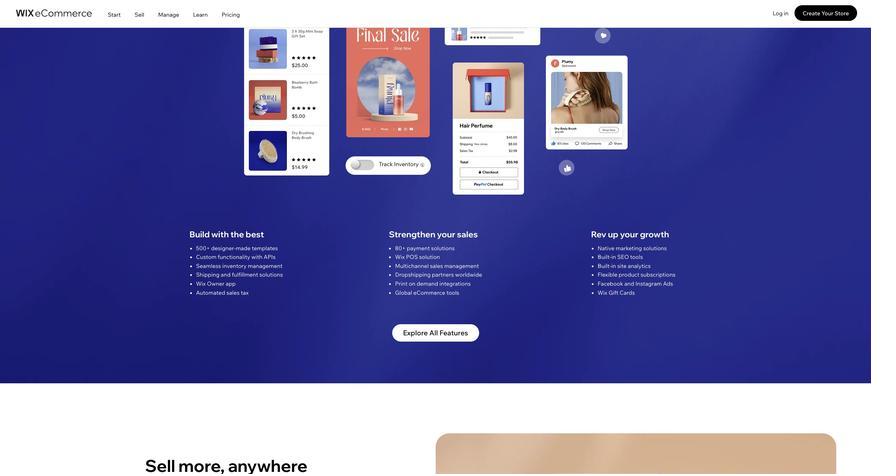 Task type: vqa. For each thing, say whether or not it's contained in the screenshot.
the
yes



Task type: locate. For each thing, give the bounding box(es) containing it.
1 vertical spatial sales
[[430, 262, 443, 269]]

your
[[822, 10, 833, 17]]

with
[[211, 229, 229, 240], [251, 254, 262, 261]]

with down templates
[[251, 254, 262, 261]]

your up solution
[[437, 229, 455, 240]]

dropshipping
[[395, 271, 431, 278]]

learn
[[193, 11, 208, 18]]

0 vertical spatial tools
[[630, 254, 643, 261]]

and up app
[[221, 271, 231, 278]]

track
[[379, 161, 393, 168]]

built- down native
[[598, 254, 611, 261]]

2 horizontal spatial sales
[[457, 229, 478, 240]]

explore all features
[[403, 329, 468, 337]]

1 your from the left
[[437, 229, 455, 240]]

functionality
[[218, 254, 250, 261]]

1 vertical spatial built-
[[598, 262, 611, 269]]

wix inside 80+ payment solutions wix pos solution multichannel sales management dropshipping partners worldwide print on demand integrations global ecommerce tools
[[395, 254, 405, 261]]

0 vertical spatial built-
[[598, 254, 611, 261]]

solutions
[[431, 245, 455, 252], [643, 245, 667, 252], [259, 271, 283, 278]]

automated
[[196, 289, 225, 296]]

tools up analytics
[[630, 254, 643, 261]]

sales
[[457, 229, 478, 240], [430, 262, 443, 269], [226, 289, 240, 296]]

tools inside 80+ payment solutions wix pos solution multichannel sales management dropshipping partners worldwide print on demand integrations global ecommerce tools
[[446, 289, 459, 296]]

2 vertical spatial wix
[[598, 289, 607, 296]]

manage
[[158, 11, 179, 18]]

wix inside 500+ designer-made templates custom functionality with apis seamless inventory management shipping and fulfillment solutions wix owner app automated sales tax
[[196, 280, 206, 287]]

solutions inside 500+ designer-made templates custom functionality with apis seamless inventory management shipping and fulfillment solutions wix owner app automated sales tax
[[259, 271, 283, 278]]

print
[[395, 280, 408, 287]]

solutions down growth
[[643, 245, 667, 252]]

1 management from the left
[[248, 262, 283, 269]]

log in
[[773, 10, 789, 17]]

log
[[773, 10, 783, 17]]

analytics
[[628, 262, 651, 269]]

and
[[221, 271, 231, 278], [624, 280, 634, 287]]

1 horizontal spatial and
[[624, 280, 634, 287]]

1 vertical spatial and
[[624, 280, 634, 287]]

0 horizontal spatial and
[[221, 271, 231, 278]]

sales inside 500+ designer-made templates custom functionality with apis seamless inventory management shipping and fulfillment solutions wix owner app automated sales tax
[[226, 289, 240, 296]]

wix down 80+
[[395, 254, 405, 261]]

1 vertical spatial in
[[611, 254, 616, 261]]

1 horizontal spatial management
[[444, 262, 479, 269]]

in left site
[[611, 262, 616, 269]]

cards
[[620, 289, 635, 296]]

gift
[[609, 289, 618, 296]]

solutions inside native marketing solutions built-in seo tools built-in site analytics flexible product subscriptions facebook and instagram ads wix gift cards
[[643, 245, 667, 252]]

0 horizontal spatial management
[[248, 262, 283, 269]]

with up designer-
[[211, 229, 229, 240]]

wix left gift
[[598, 289, 607, 296]]

wix down the shipping
[[196, 280, 206, 287]]

0 vertical spatial sales
[[457, 229, 478, 240]]

features
[[440, 329, 468, 337]]

and inside native marketing solutions built-in seo tools built-in site analytics flexible product subscriptions facebook and instagram ads wix gift cards
[[624, 280, 634, 287]]

log in link
[[767, 5, 795, 21]]

tools down "integrations"
[[446, 289, 459, 296]]

0 horizontal spatial tools
[[446, 289, 459, 296]]

partners
[[432, 271, 454, 278]]

management
[[248, 262, 283, 269], [444, 262, 479, 269]]

ecommerce
[[413, 289, 445, 296]]

solutions up solution
[[431, 245, 455, 252]]

on
[[409, 280, 415, 287]]

in left "seo" in the right of the page
[[611, 254, 616, 261]]

create your store link
[[795, 5, 857, 21]]

ads
[[663, 280, 673, 287]]

integrations
[[439, 280, 471, 287]]

seo
[[617, 254, 629, 261]]

built-
[[598, 254, 611, 261], [598, 262, 611, 269]]

0 horizontal spatial your
[[437, 229, 455, 240]]

1 vertical spatial with
[[251, 254, 262, 261]]

0 vertical spatial with
[[211, 229, 229, 240]]

0 vertical spatial in
[[784, 10, 789, 17]]

tools inside native marketing solutions built-in seo tools built-in site analytics flexible product subscriptions facebook and instagram ads wix gift cards
[[630, 254, 643, 261]]

create your store
[[803, 10, 849, 17]]

the
[[230, 229, 244, 240]]

solutions inside 80+ payment solutions wix pos solution multichannel sales management dropshipping partners worldwide print on demand integrations global ecommerce tools
[[431, 245, 455, 252]]

0 horizontal spatial solutions
[[259, 271, 283, 278]]

2 management from the left
[[444, 262, 479, 269]]

built- up flexible
[[598, 262, 611, 269]]

1 horizontal spatial wix
[[395, 254, 405, 261]]

product
[[619, 271, 639, 278]]

in
[[784, 10, 789, 17], [611, 254, 616, 261], [611, 262, 616, 269]]

1 vertical spatial tools
[[446, 289, 459, 296]]

wix inside native marketing solutions built-in seo tools built-in site analytics flexible product subscriptions facebook and instagram ads wix gift cards
[[598, 289, 607, 296]]

1 vertical spatial wix
[[196, 280, 206, 287]]

1 horizontal spatial tools
[[630, 254, 643, 261]]

explore all features link
[[392, 324, 479, 342]]

solutions down apis
[[259, 271, 283, 278]]

2 horizontal spatial wix
[[598, 289, 607, 296]]

2 horizontal spatial solutions
[[643, 245, 667, 252]]

and down the product on the right of page
[[624, 280, 634, 287]]

management inside 80+ payment solutions wix pos solution multichannel sales management dropshipping partners worldwide print on demand integrations global ecommerce tools
[[444, 262, 479, 269]]

management up worldwide
[[444, 262, 479, 269]]

designer-
[[211, 245, 236, 252]]

0 vertical spatial and
[[221, 271, 231, 278]]

tools
[[630, 254, 643, 261], [446, 289, 459, 296]]

management down apis
[[248, 262, 283, 269]]

global
[[395, 289, 412, 296]]

1 horizontal spatial solutions
[[431, 245, 455, 252]]

0 horizontal spatial sales
[[226, 289, 240, 296]]

2 vertical spatial in
[[611, 262, 616, 269]]

1 horizontal spatial your
[[620, 229, 638, 240]]

your up marketing
[[620, 229, 638, 240]]

track inventory
[[379, 161, 419, 168]]

inventory
[[394, 161, 419, 168]]

seamless
[[196, 262, 221, 269]]

solutions for your
[[643, 245, 667, 252]]

in right 'log'
[[784, 10, 789, 17]]

2 vertical spatial sales
[[226, 289, 240, 296]]

native marketing solutions built-in seo tools built-in site analytics flexible product subscriptions facebook and instagram ads wix gift cards
[[598, 245, 676, 296]]

0 horizontal spatial wix
[[196, 280, 206, 287]]

2 your from the left
[[620, 229, 638, 240]]

solution
[[419, 254, 440, 261]]

1 horizontal spatial with
[[251, 254, 262, 261]]

inventory
[[222, 262, 247, 269]]

2 built- from the top
[[598, 262, 611, 269]]

your
[[437, 229, 455, 240], [620, 229, 638, 240]]

1 horizontal spatial sales
[[430, 262, 443, 269]]

demand
[[417, 280, 438, 287]]

solutions for sales
[[431, 245, 455, 252]]

owner
[[207, 280, 224, 287]]

wix
[[395, 254, 405, 261], [196, 280, 206, 287], [598, 289, 607, 296]]

0 vertical spatial wix
[[395, 254, 405, 261]]



Task type: describe. For each thing, give the bounding box(es) containing it.
500+
[[196, 245, 210, 252]]

native
[[598, 245, 614, 252]]

fulfillment
[[232, 271, 258, 278]]

0 horizontal spatial with
[[211, 229, 229, 240]]

with inside 500+ designer-made templates custom functionality with apis seamless inventory management shipping and fulfillment solutions wix owner app automated sales tax
[[251, 254, 262, 261]]

app
[[226, 280, 236, 287]]

strengthen your sales
[[389, 229, 478, 240]]

strengthen
[[389, 229, 435, 240]]

shipping
[[196, 271, 220, 278]]

subscriptions
[[641, 271, 676, 278]]

flexible
[[598, 271, 617, 278]]

up
[[608, 229, 618, 240]]

apis
[[264, 254, 276, 261]]

templates
[[252, 245, 278, 252]]

sell
[[135, 11, 144, 18]]

sales inside 80+ payment solutions wix pos solution multichannel sales management dropshipping partners worldwide print on demand integrations global ecommerce tools
[[430, 262, 443, 269]]

80+
[[395, 245, 406, 252]]

multichannel
[[395, 262, 429, 269]]

payment
[[407, 245, 430, 252]]

500+ designer-made templates custom functionality with apis seamless inventory management shipping and fulfillment solutions wix owner app automated sales tax
[[196, 245, 283, 296]]

instagram
[[635, 280, 662, 287]]

pos
[[406, 254, 418, 261]]

worldwide
[[455, 271, 482, 278]]

start
[[108, 11, 121, 18]]

tax
[[241, 289, 249, 296]]

site
[[617, 262, 627, 269]]

all
[[429, 329, 438, 337]]

explore
[[403, 329, 428, 337]]

and inside 500+ designer-made templates custom functionality with apis seamless inventory management shipping and fulfillment solutions wix owner app automated sales tax
[[221, 271, 231, 278]]

pricing
[[222, 11, 240, 18]]

management inside 500+ designer-made templates custom functionality with apis seamless inventory management shipping and fulfillment solutions wix owner app automated sales tax
[[248, 262, 283, 269]]

custom
[[196, 254, 216, 261]]

create
[[803, 10, 820, 17]]

80+ payment solutions wix pos solution multichannel sales management dropshipping partners worldwide print on demand integrations global ecommerce tools
[[395, 245, 482, 296]]

pricing link
[[215, 1, 247, 28]]

rev up your growth
[[591, 229, 669, 240]]

facebook
[[598, 280, 623, 287]]

marketing
[[616, 245, 642, 252]]

growth
[[640, 229, 669, 240]]

1 built- from the top
[[598, 254, 611, 261]]

rev
[[591, 229, 606, 240]]

an ecommerce fashion website on mobile with a model wearing a bucket hat, hoodie, joggers and a belt bag. the same items are also for sale on ebay, amazon and facebook. image
[[436, 434, 836, 474]]

made
[[236, 245, 251, 252]]

build
[[190, 229, 210, 240]]

build with the best
[[190, 229, 264, 240]]

store
[[835, 10, 849, 17]]

best
[[246, 229, 264, 240]]



